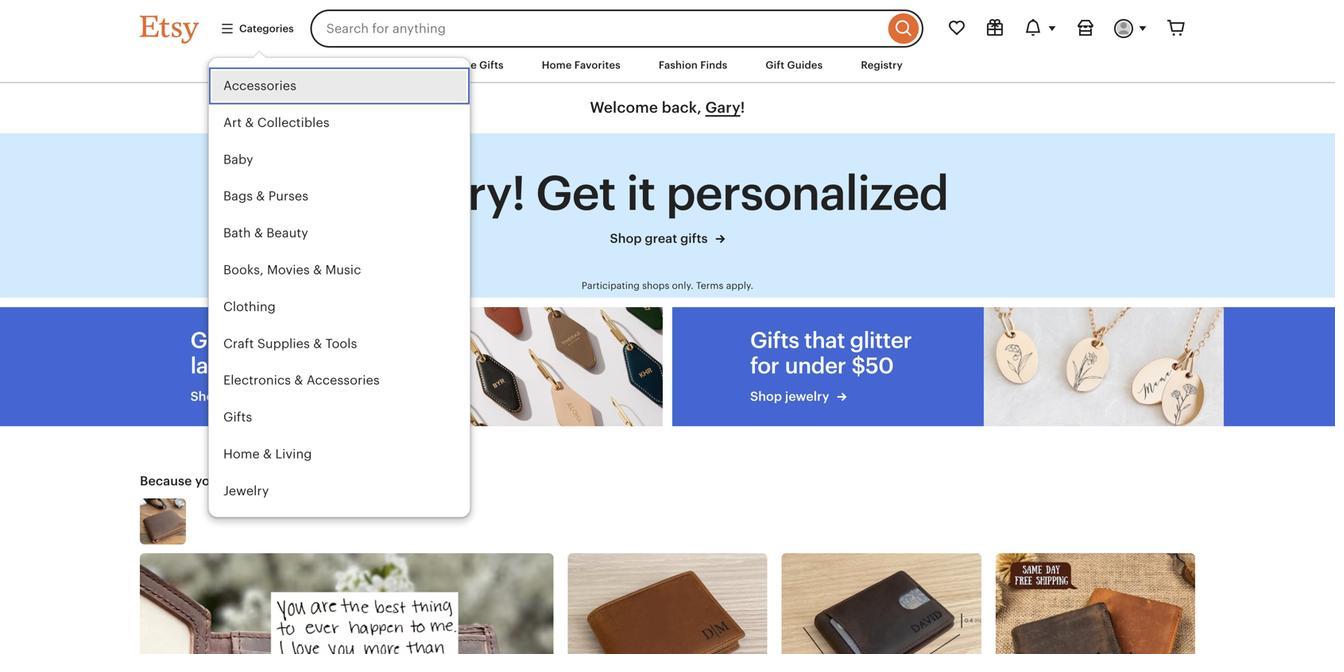 Task type: locate. For each thing, give the bounding box(es) containing it.
four stainless steel oval plate necklaces shown in gold featuring personalized birth flowers and one with a custom name written in a cursive font. image
[[984, 307, 1224, 427]]

banner
[[111, 0, 1224, 547]]

paper
[[223, 521, 258, 536]]

0 vertical spatial accessories
[[223, 79, 296, 93]]

home left favorites
[[542, 59, 572, 71]]

banner containing accessories
[[111, 0, 1224, 547]]

registry link
[[849, 51, 915, 80]]

menu inside banner
[[208, 57, 471, 547]]

because you viewed
[[140, 474, 265, 489]]

personalized leather mens wallet, christmas gift for boyfriend, him, husband, father, dad, handwriting engraved custom anniversary wallet image
[[140, 499, 186, 545], [140, 554, 554, 655]]

bags
[[223, 189, 253, 204]]

paper & party supplies link
[[209, 510, 470, 547]]

gifts inside gifts that glitter for under $50
[[750, 328, 799, 353]]

favorites
[[575, 59, 621, 71]]

shops
[[642, 280, 670, 291]]

clothing
[[223, 300, 276, 314]]

& for party
[[262, 521, 271, 536]]

bath & beauty
[[223, 226, 308, 241]]

None search field
[[310, 10, 924, 48]]

menu bar
[[111, 48, 1224, 84]]

shop down the "last-"
[[190, 390, 222, 404]]

home
[[542, 59, 572, 71], [223, 448, 260, 462]]

shop inside shop now link
[[190, 390, 222, 404]]

jewelry
[[785, 390, 829, 404]]

0 horizontal spatial accessories
[[223, 79, 296, 93]]

1 vertical spatial gifts
[[223, 411, 252, 425]]

craft
[[223, 337, 254, 351]]

shop left jewelry
[[750, 390, 782, 404]]

personalized leather men wallet, custom handwriting engraved wallet, christmas gift for him/husband/boyfriend/anniversary/dad/fathers/son image
[[568, 554, 767, 655]]

shop for grab those
[[190, 390, 222, 404]]

& for beauty
[[254, 226, 263, 241]]

home inside menu
[[223, 448, 260, 462]]

home for home favorites
[[542, 59, 572, 71]]

shop inside shop great gifts link
[[610, 232, 642, 246]]

gift guides
[[766, 59, 823, 71]]

shop for gifts that glitter for under $50
[[750, 390, 782, 404]]

home up viewed
[[223, 448, 260, 462]]

& left living
[[263, 448, 272, 462]]

jewelry
[[223, 484, 269, 499]]

bags & purses
[[223, 189, 309, 204]]

electronics & accessories
[[223, 374, 380, 388]]

you
[[195, 474, 218, 489]]

shop left great
[[610, 232, 642, 246]]

party
[[274, 521, 305, 536]]

gifts link
[[209, 400, 470, 436]]

guides
[[787, 59, 823, 71]]

books,
[[223, 263, 264, 277]]

gifts for gifts that glitter for under $50
[[750, 328, 799, 353]]

supplies
[[257, 337, 310, 351], [308, 521, 361, 536]]

shop inside shop jewelry link
[[750, 390, 782, 404]]

home & living
[[223, 448, 312, 462]]

0 horizontal spatial shop
[[190, 390, 222, 404]]

personalized
[[666, 166, 949, 220]]

living
[[275, 448, 312, 462]]

gifts left that
[[750, 328, 799, 353]]

1 vertical spatial home
[[223, 448, 260, 462]]

accessories link
[[209, 68, 470, 105]]

electronics
[[223, 374, 291, 388]]

shop
[[610, 232, 642, 246], [190, 390, 222, 404], [750, 390, 782, 404]]

menu containing accessories
[[208, 57, 471, 547]]

&
[[245, 116, 254, 130], [256, 189, 265, 204], [254, 226, 263, 241], [313, 263, 322, 277], [313, 337, 322, 351], [294, 374, 303, 388], [263, 448, 272, 462], [262, 521, 271, 536]]

0 vertical spatial gifts
[[750, 328, 799, 353]]

menu
[[208, 57, 471, 547]]

0 vertical spatial home
[[542, 59, 572, 71]]

gifts that glitter for under $50
[[750, 328, 912, 379]]

shop now link
[[190, 388, 358, 406]]

back,
[[662, 99, 702, 116]]

bath
[[223, 226, 251, 241]]

finds
[[700, 59, 728, 71]]

2 horizontal spatial shop
[[750, 390, 782, 404]]

personalized leather mens wallet, christmas gift for boyfriend, him, husband, father, dad, handwriting engraved custom anniversary wallet image down because
[[140, 499, 186, 545]]

accessories up art & collectibles
[[223, 79, 296, 93]]

electronics & accessories link
[[209, 363, 470, 400]]

1 vertical spatial accessories
[[307, 374, 380, 388]]

& right bath
[[254, 226, 263, 241]]

0 vertical spatial personalized leather mens wallet, christmas gift for boyfriend, him, husband, father, dad, handwriting engraved custom anniversary wallet image
[[140, 499, 186, 545]]

participating shops only. terms apply.
[[582, 280, 754, 291]]

home for home & living
[[223, 448, 260, 462]]

supplies up "minute gifts"
[[257, 337, 310, 351]]

because
[[140, 474, 192, 489]]

& for accessories
[[294, 374, 303, 388]]

& up shop now link
[[294, 374, 303, 388]]

& left music
[[313, 263, 322, 277]]

gifts inside menu
[[223, 411, 252, 425]]

1 horizontal spatial shop
[[610, 232, 642, 246]]

1 horizontal spatial accessories
[[307, 374, 380, 388]]

& right bags
[[256, 189, 265, 204]]

personalized minimalist leather mens wallet, handwriting custom slim wallet, christmas gift for him / dad / son / boyfriend / husband/father image
[[782, 554, 981, 655]]

1 vertical spatial personalized leather mens wallet, christmas gift for boyfriend, him, husband, father, dad, handwriting engraved custom anniversary wallet image
[[140, 554, 554, 655]]

baby link
[[209, 141, 470, 178]]

home favorites link
[[530, 51, 633, 80]]

gifts
[[750, 328, 799, 353], [223, 411, 252, 425]]

participating
[[582, 280, 640, 291]]

movies
[[267, 263, 310, 277]]

0 horizontal spatial home
[[223, 448, 260, 462]]

shop for hurry! get it personalized
[[610, 232, 642, 246]]

& left party on the left bottom of the page
[[262, 521, 271, 536]]

accessories inside accessories link
[[223, 79, 296, 93]]

& for purses
[[256, 189, 265, 204]]

categories
[[239, 23, 294, 35]]

1 personalized leather mens wallet, christmas gift for boyfriend, him, husband, father, dad, handwriting engraved custom anniversary wallet image from the top
[[140, 499, 186, 545]]

accessories down craft supplies & tools link
[[307, 374, 380, 388]]

accessories
[[223, 79, 296, 93], [307, 374, 380, 388]]

supplies down the jewelry link
[[308, 521, 361, 536]]

Search for anything text field
[[310, 10, 885, 48]]

purses
[[268, 189, 309, 204]]

accessories inside electronics & accessories "link"
[[307, 374, 380, 388]]

!
[[741, 99, 745, 116]]

home & living link
[[209, 436, 470, 473]]

home favorites
[[542, 59, 621, 71]]

& right art
[[245, 116, 254, 130]]

1 horizontal spatial gifts
[[750, 328, 799, 353]]

& inside "link"
[[294, 374, 303, 388]]

gifts down now
[[223, 411, 252, 425]]

gary link
[[706, 99, 741, 116]]

0 horizontal spatial gifts
[[223, 411, 252, 425]]

1 horizontal spatial home
[[542, 59, 572, 71]]

minute gifts
[[234, 353, 358, 379]]

personalized leather mens wallet, christmas gift for boyfriend, him, husband, father, dad, handwriting engraved custom anniversary wallet image down paper & party supplies link at the left of page
[[140, 554, 554, 655]]



Task type: describe. For each thing, give the bounding box(es) containing it.
gift
[[766, 59, 785, 71]]

baby
[[223, 153, 253, 167]]

craft supplies & tools
[[223, 337, 357, 351]]

& for living
[[263, 448, 272, 462]]

& for collectibles
[[245, 116, 254, 130]]

grab those last-minute gifts
[[190, 328, 358, 379]]

books, movies & music
[[223, 263, 361, 277]]

for under $50
[[750, 353, 894, 379]]

welcome back, gary !
[[590, 99, 745, 116]]

those
[[246, 328, 304, 353]]

grab
[[190, 328, 241, 353]]

0 vertical spatial supplies
[[257, 337, 310, 351]]

fashion finds link
[[647, 51, 739, 80]]

jewelry link
[[209, 473, 470, 510]]

bags & purses link
[[209, 178, 470, 215]]

shop great gifts
[[610, 232, 711, 246]]

bath & beauty link
[[209, 215, 470, 252]]

welcome
[[590, 99, 658, 116]]

paper & party supplies
[[223, 521, 361, 536]]

art
[[223, 116, 242, 130]]

gifts
[[680, 232, 708, 246]]

only.
[[672, 280, 694, 291]]

menu bar containing home favorites
[[111, 48, 1224, 84]]

2 personalized leather mens wallet, christmas gift for boyfriend, him, husband, father, dad, handwriting engraved custom anniversary wallet image from the top
[[140, 554, 554, 655]]

beauty
[[266, 226, 308, 241]]

none search field inside banner
[[310, 10, 924, 48]]

gifts for gifts
[[223, 411, 252, 425]]

clothing link
[[209, 289, 470, 326]]

collectibles
[[257, 116, 330, 130]]

fashion
[[659, 59, 698, 71]]

tools
[[325, 337, 357, 351]]

shop now
[[190, 390, 254, 404]]

now
[[225, 390, 251, 404]]

get
[[536, 166, 616, 220]]

it
[[626, 166, 655, 220]]

gary
[[706, 99, 741, 116]]

shop jewelry link
[[750, 388, 920, 406]]

categories button
[[208, 14, 306, 43]]

that
[[804, 328, 845, 353]]

& left tools
[[313, 337, 322, 351]]

shop great gifts link
[[387, 229, 949, 248]]

hurry! get it personalized
[[387, 166, 949, 220]]

1 vertical spatial supplies
[[308, 521, 361, 536]]

registry
[[861, 59, 903, 71]]

shop jewelry
[[750, 390, 832, 404]]

music
[[325, 263, 361, 277]]

viewed
[[221, 474, 265, 489]]

last-
[[190, 353, 234, 379]]

hurry!
[[387, 166, 525, 220]]

italian leather key chains featuring solid brass oval keyrings shown in a variety of colors and personalized options. image
[[423, 307, 663, 427]]

art & collectibles
[[223, 116, 330, 130]]

great
[[645, 232, 677, 246]]

terms apply.
[[696, 280, 754, 291]]

personalized men wallet, handwriting wallet, leather mens wallet, engraved wallet, custom leather gift, gift for him, christmas gift for him image
[[996, 554, 1195, 655]]

gift guides link
[[754, 51, 835, 80]]

books, movies & music link
[[209, 252, 470, 289]]

art & collectibles link
[[209, 105, 470, 141]]

fashion finds
[[659, 59, 728, 71]]

craft supplies & tools link
[[209, 326, 470, 363]]

glitter
[[850, 328, 912, 353]]



Task type: vqa. For each thing, say whether or not it's contained in the screenshot.
Personalized Leather Mens Wallet, Christmas Gift for Boyfriend, Him, Husband, Father, Dad, Handwriting Engraved Custom Anniversary Wallet Image
yes



